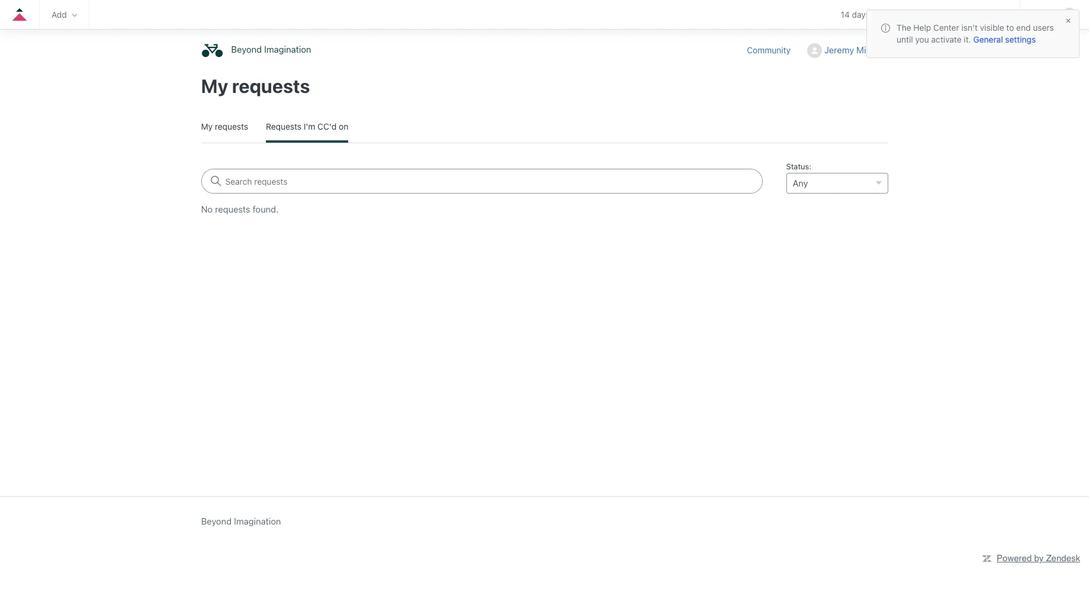 Task type: describe. For each thing, give the bounding box(es) containing it.
beyond imagination help center home page image
[[201, 40, 223, 62]]

i'm
[[304, 122, 316, 132]]

general
[[974, 34, 1004, 44]]

powered
[[998, 554, 1033, 564]]

1 vertical spatial imagination
[[234, 516, 281, 527]]

add button
[[52, 9, 77, 20]]

on
[[339, 122, 349, 132]]

14 days left in trial. buy now
[[841, 10, 949, 20]]

help
[[914, 23, 932, 33]]

2 my from the top
[[201, 122, 213, 132]]

1 vertical spatial beyond imagination
[[201, 516, 281, 527]]

activate
[[932, 34, 962, 44]]

until
[[897, 34, 914, 44]]

by
[[1035, 554, 1044, 564]]

general settings
[[974, 34, 1037, 44]]

requests
[[266, 122, 302, 132]]

guide admin
[[961, 9, 1009, 20]]

center
[[934, 23, 960, 33]]

no requests found.
[[201, 204, 279, 215]]

1 my from the top
[[201, 75, 228, 97]]

users
[[1034, 23, 1055, 33]]

general settings link
[[974, 34, 1037, 44]]

left
[[873, 10, 885, 20]]

2 my requests from the top
[[201, 122, 248, 132]]

requests i'm cc'd on
[[266, 122, 349, 132]]

community link
[[748, 44, 803, 56]]



Task type: locate. For each thing, give the bounding box(es) containing it.
14
[[841, 10, 850, 20]]

1 my requests from the top
[[201, 75, 310, 97]]

end
[[1017, 23, 1032, 33]]

requests up requests
[[232, 75, 310, 97]]

the help center isn't visible to end users until you activate it.
[[897, 23, 1055, 44]]

imagination
[[264, 44, 311, 55], [234, 516, 281, 527]]

0 vertical spatial imagination
[[264, 44, 311, 55]]

to
[[1007, 23, 1015, 33]]

beyond imagination
[[231, 44, 311, 55], [201, 516, 281, 527]]

0 vertical spatial beyond
[[231, 44, 262, 55]]

beyond
[[231, 44, 262, 55], [201, 516, 232, 527]]

jeremy miller
[[825, 44, 879, 55]]

my requests left requests
[[201, 122, 248, 132]]

2 beyond imagination link from the top
[[201, 515, 281, 528]]

community
[[748, 45, 791, 55]]

1 vertical spatial my requests
[[201, 122, 248, 132]]

no
[[201, 204, 213, 215]]

navigation
[[0, 0, 1090, 30]]

1 vertical spatial requests
[[215, 122, 248, 132]]

1 vertical spatial beyond imagination link
[[201, 515, 281, 528]]

found.
[[253, 204, 279, 215]]

miller
[[857, 44, 879, 55]]

now
[[933, 10, 949, 20]]

beyond imagination link
[[201, 40, 317, 62], [201, 515, 281, 528]]

0 vertical spatial my requests
[[201, 75, 310, 97]]

guide
[[961, 9, 983, 20]]

admin
[[985, 9, 1009, 20]]

0 vertical spatial beyond imagination
[[231, 44, 311, 55]]

my requests up requests
[[201, 75, 310, 97]]

cc'd
[[318, 122, 337, 132]]

jeremy
[[825, 44, 855, 55]]

visible
[[981, 23, 1005, 33]]

requests right no
[[215, 204, 250, 215]]

1 beyond imagination link from the top
[[201, 40, 317, 62]]

buy now link
[[916, 10, 949, 20]]

0 vertical spatial beyond imagination link
[[201, 40, 317, 62]]

my requests
[[201, 75, 310, 97], [201, 122, 248, 132]]

it.
[[965, 34, 972, 44]]

requests i'm cc'd on link
[[266, 113, 349, 141]]

jeremy miller button
[[808, 43, 889, 58]]

you
[[916, 34, 930, 44]]

1 vertical spatial beyond
[[201, 516, 232, 527]]

powered by zendesk link
[[998, 554, 1081, 564]]

1 vertical spatial my
[[201, 122, 213, 132]]

0 vertical spatial requests
[[232, 75, 310, 97]]

in
[[888, 10, 894, 20]]

status:
[[787, 162, 812, 172]]

requests
[[232, 75, 310, 97], [215, 122, 248, 132], [215, 204, 250, 215]]

zendesk
[[1047, 554, 1081, 564]]

isn't
[[962, 23, 978, 33]]

trial.
[[897, 10, 913, 20]]

powered by zendesk
[[998, 554, 1081, 564]]

0 vertical spatial my
[[201, 75, 228, 97]]

my
[[201, 75, 228, 97], [201, 122, 213, 132]]

Search requests search field
[[202, 170, 762, 193]]

navigation containing add
[[0, 0, 1090, 30]]

buy
[[916, 10, 931, 20]]

2 vertical spatial requests
[[215, 204, 250, 215]]

days
[[853, 10, 871, 20]]

requests left requests
[[215, 122, 248, 132]]

settings
[[1006, 34, 1037, 44]]

add
[[52, 9, 67, 20]]

my requests link
[[201, 113, 248, 141]]

the
[[897, 23, 912, 33]]



Task type: vqa. For each thing, say whether or not it's contained in the screenshot.
bottommost Beyond
yes



